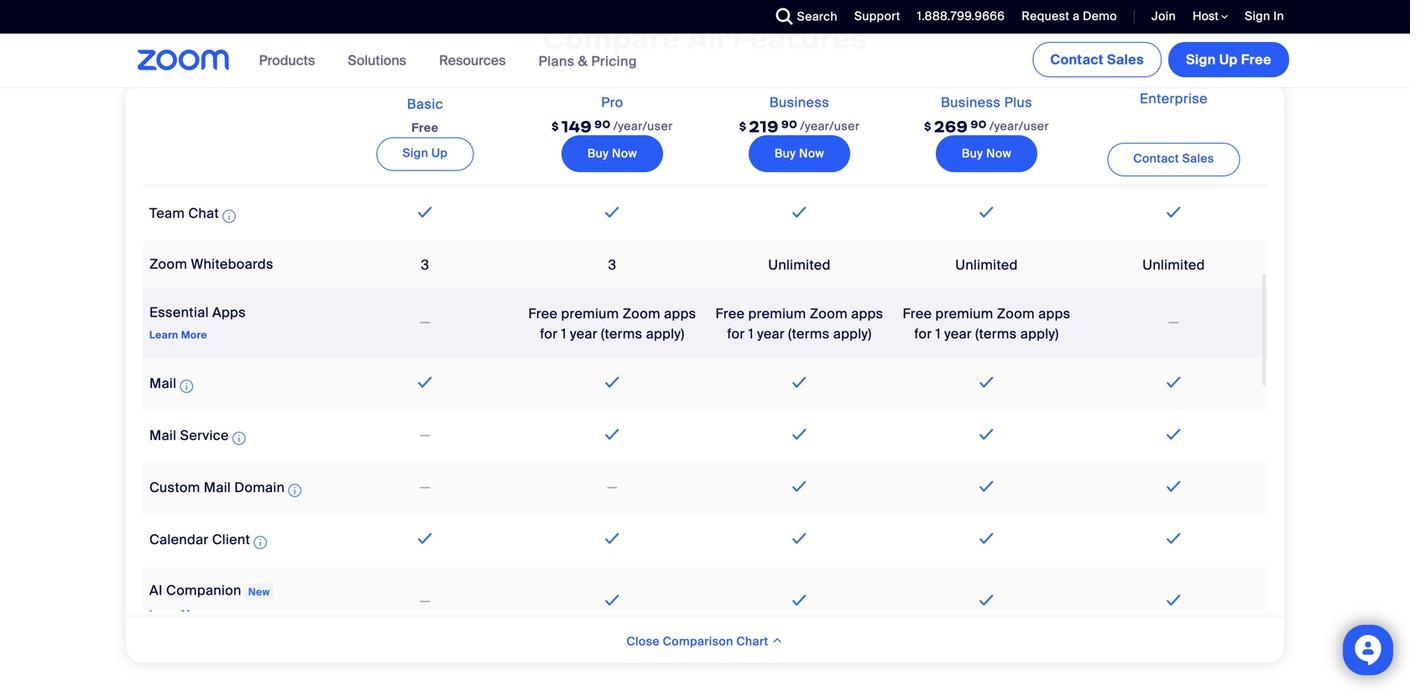 Task type: describe. For each thing, give the bounding box(es) containing it.
$ 219 90 /year/user
[[740, 116, 860, 137]]

1 for from the left
[[540, 325, 558, 343]]

buy now for 269
[[962, 146, 1012, 161]]

mail for mail service
[[149, 426, 177, 444]]

1 year from the left
[[570, 325, 598, 343]]

3 premium from the left
[[936, 305, 994, 323]]

a
[[1073, 8, 1080, 24]]

host button
[[1193, 8, 1229, 24]]

products button
[[259, 34, 323, 87]]

mail for mail
[[149, 374, 177, 392]]

mail service application
[[149, 426, 249, 449]]

team
[[149, 204, 185, 222]]

whiteboards
[[191, 255, 274, 273]]

client
[[212, 531, 250, 548]]

4 cell from the left
[[706, 121, 894, 189]]

not included image for custom mail domain
[[417, 478, 434, 498]]

zoom logo image
[[138, 50, 230, 71]]

2 3 from the left
[[609, 256, 617, 274]]

request
[[1022, 8, 1070, 24]]

comparison
[[663, 633, 734, 649]]

contact sales inside meetings navigation
[[1051, 51, 1145, 68]]

custom mail domain
[[149, 479, 285, 496]]

request a demo
[[1022, 8, 1118, 24]]

2 vertical spatial mail
[[204, 479, 231, 496]]

2 apply) from the left
[[834, 325, 872, 343]]

more for companion
[[181, 608, 207, 621]]

sign in
[[1246, 8, 1285, 24]]

219
[[750, 116, 779, 137]]

calendar client
[[149, 531, 250, 548]]

compare
[[543, 20, 681, 57]]

3 free premium zoom apps for 1 year (terms apply) from the left
[[903, 305, 1071, 343]]

2 for from the left
[[728, 325, 745, 343]]

search
[[798, 9, 838, 24]]

1 free premium zoom apps for 1 year (terms apply) from the left
[[529, 305, 697, 343]]

pro
[[602, 94, 624, 111]]

/year/user for 219
[[801, 118, 860, 134]]

1 cell from the left
[[143, 121, 332, 189]]

$ for 149
[[552, 120, 559, 133]]

join
[[1152, 8, 1177, 24]]

mail service
[[149, 426, 229, 444]]

buy for 149
[[588, 146, 609, 161]]

custom mail domain application
[[149, 479, 305, 501]]

close
[[627, 633, 660, 649]]

sign for sign up
[[403, 145, 429, 161]]

&
[[578, 52, 588, 70]]

banner containing contact sales
[[118, 34, 1293, 89]]

resources
[[439, 52, 506, 69]]

6 cell from the left
[[1081, 121, 1268, 189]]

basic free
[[407, 95, 444, 135]]

$219.90 per year per user element
[[740, 109, 860, 145]]

business plus
[[941, 94, 1033, 111]]

sign up link
[[377, 137, 474, 171]]

now for 269
[[987, 146, 1012, 161]]

custom mail domain image
[[288, 481, 302, 501]]

plans
[[539, 52, 575, 70]]

search button
[[764, 0, 842, 34]]

$269.90 per year per user element
[[925, 109, 1050, 145]]

1 vertical spatial contact sales link
[[1108, 143, 1241, 176]]

sign up free button
[[1169, 42, 1290, 77]]

domain
[[235, 479, 285, 496]]

calendar
[[149, 531, 209, 548]]

solutions button
[[348, 34, 414, 87]]

ai companion learn more
[[149, 582, 242, 621]]

90 for 149
[[595, 118, 611, 131]]

product information navigation
[[247, 34, 650, 89]]

contact inside meetings navigation
[[1051, 51, 1104, 68]]

service
[[180, 426, 229, 444]]

business for business plus
[[941, 94, 1001, 111]]

pricing
[[592, 52, 637, 70]]

5 cell from the left
[[894, 121, 1081, 189]]

buy for 269
[[962, 146, 984, 161]]

buy for 219
[[775, 146, 796, 161]]

mail application
[[149, 374, 197, 397]]

$ 269 90 /year/user
[[925, 116, 1050, 137]]

1 unlimited from the left
[[769, 256, 831, 274]]

$ for 269
[[925, 120, 932, 133]]

up for sign up free
[[1220, 51, 1239, 68]]

269
[[935, 116, 969, 137]]

buy now for 149
[[588, 146, 638, 161]]

contact sales inside application
[[1134, 151, 1215, 166]]

not included image for mail service
[[417, 426, 434, 446]]

3 for from the left
[[915, 325, 933, 343]]

1 apps from the left
[[664, 305, 697, 323]]

2 free premium zoom apps for 1 year (terms apply) from the left
[[716, 305, 884, 343]]

3 apply) from the left
[[1021, 325, 1060, 343]]

learn for essential
[[149, 329, 179, 342]]

meetings navigation
[[1030, 34, 1293, 81]]

free inside sign up free button
[[1242, 51, 1272, 68]]

2 unlimited from the left
[[956, 256, 1019, 274]]

business for business
[[770, 94, 830, 111]]

buy now link for 219
[[749, 135, 851, 172]]



Task type: locate. For each thing, give the bounding box(es) containing it.
buy down $149.90 per year per user element
[[588, 146, 609, 161]]

2 horizontal spatial apps
[[1039, 305, 1071, 323]]

0 vertical spatial learn more link
[[149, 329, 207, 342]]

contact down enterprise in the right top of the page
[[1134, 151, 1180, 166]]

essential
[[149, 304, 209, 321]]

sign inside button
[[1187, 51, 1217, 68]]

now
[[612, 146, 638, 161], [800, 146, 825, 161], [987, 146, 1012, 161]]

3 buy now link from the left
[[936, 135, 1038, 172]]

sign for sign in
[[1246, 8, 1271, 24]]

sign
[[1246, 8, 1271, 24], [1187, 51, 1217, 68], [403, 145, 429, 161]]

1 horizontal spatial /year/user
[[801, 118, 860, 134]]

3 buy now from the left
[[962, 146, 1012, 161]]

90 down business plus
[[971, 118, 988, 131]]

0 horizontal spatial apps
[[664, 305, 697, 323]]

0 horizontal spatial /year/user
[[614, 118, 673, 134]]

1 learn from the top
[[149, 329, 179, 342]]

1 horizontal spatial free premium zoom apps for 1 year (terms apply)
[[716, 305, 884, 343]]

0 vertical spatial mail
[[149, 374, 177, 392]]

(terms
[[601, 325, 643, 343], [789, 325, 830, 343], [976, 325, 1017, 343]]

1 vertical spatial learn more link
[[149, 608, 207, 621]]

solutions
[[348, 52, 407, 69]]

more inside ai companion learn more
[[181, 608, 207, 621]]

more for apps
[[181, 329, 207, 342]]

custom
[[149, 479, 200, 496]]

0 horizontal spatial not included image
[[417, 313, 434, 333]]

application containing 149
[[143, 82, 1268, 638]]

apply)
[[646, 325, 685, 343], [834, 325, 872, 343], [1021, 325, 1060, 343]]

chat
[[188, 204, 219, 222]]

contact sales link down enterprise in the right top of the page
[[1108, 143, 1241, 176]]

not included image
[[417, 313, 434, 333], [605, 478, 621, 498]]

1 3 from the left
[[421, 256, 430, 274]]

business
[[770, 94, 830, 111], [941, 94, 1001, 111]]

contact
[[1051, 51, 1104, 68], [1134, 151, 1180, 166]]

3
[[421, 256, 430, 274], [609, 256, 617, 274]]

sign up
[[403, 145, 448, 161]]

mail image
[[180, 376, 193, 397]]

90 inside $ 149 90 /year/user
[[595, 118, 611, 131]]

sales down enterprise in the right top of the page
[[1183, 151, 1215, 166]]

learn inside the essential apps learn more
[[149, 329, 179, 342]]

1 horizontal spatial 3
[[609, 256, 617, 274]]

0 horizontal spatial 3
[[421, 256, 430, 274]]

1 $ from the left
[[552, 120, 559, 133]]

3 cell from the left
[[519, 121, 706, 189]]

/year/user
[[614, 118, 673, 134], [801, 118, 860, 134], [990, 118, 1050, 134]]

buy now link
[[562, 135, 664, 172], [749, 135, 851, 172], [936, 135, 1038, 172]]

buy now down "$269.90 per year per user" element
[[962, 146, 1012, 161]]

1 horizontal spatial apps
[[852, 305, 884, 323]]

$ inside $ 269 90 /year/user
[[925, 120, 932, 133]]

cell
[[143, 121, 332, 189], [332, 121, 519, 189], [519, 121, 706, 189], [706, 121, 894, 189], [894, 121, 1081, 189], [1081, 121, 1268, 189]]

buy down "$269.90 per year per user" element
[[962, 146, 984, 161]]

enterprise
[[1141, 90, 1209, 107]]

sign left the in
[[1246, 8, 1271, 24]]

1 horizontal spatial $
[[740, 120, 747, 133]]

sign down the 'host'
[[1187, 51, 1217, 68]]

0 vertical spatial not included image
[[417, 313, 434, 333]]

request a demo link
[[1010, 0, 1122, 34], [1022, 8, 1118, 24]]

0 horizontal spatial 90
[[595, 118, 611, 131]]

1 vertical spatial sales
[[1183, 151, 1215, 166]]

2 vertical spatial sign
[[403, 145, 429, 161]]

2 horizontal spatial $
[[925, 120, 932, 133]]

team chat image
[[223, 206, 236, 226]]

0 horizontal spatial free premium zoom apps for 1 year (terms apply)
[[529, 305, 697, 343]]

1 /year/user from the left
[[614, 118, 673, 134]]

in
[[1274, 8, 1285, 24]]

2 horizontal spatial /year/user
[[990, 118, 1050, 134]]

2 learn from the top
[[149, 608, 179, 621]]

1 90 from the left
[[595, 118, 611, 131]]

1 horizontal spatial sales
[[1183, 151, 1215, 166]]

2 horizontal spatial buy now
[[962, 146, 1012, 161]]

learn inside ai companion learn more
[[149, 608, 179, 621]]

calendar client application
[[149, 531, 271, 553]]

1 vertical spatial sign
[[1187, 51, 1217, 68]]

$ inside $ 219 90 /year/user
[[740, 120, 747, 133]]

contact sales link
[[1033, 42, 1162, 77], [1108, 143, 1241, 176]]

1 vertical spatial learn
[[149, 608, 179, 621]]

contact sales link inside meetings navigation
[[1033, 42, 1162, 77]]

0 vertical spatial contact sales
[[1051, 51, 1145, 68]]

149
[[562, 116, 592, 137]]

1 buy now from the left
[[588, 146, 638, 161]]

1 vertical spatial up
[[432, 145, 448, 161]]

now down "$269.90 per year per user" element
[[987, 146, 1012, 161]]

now for 149
[[612, 146, 638, 161]]

1 horizontal spatial buy
[[775, 146, 796, 161]]

mail left domain
[[204, 479, 231, 496]]

2 horizontal spatial buy
[[962, 146, 984, 161]]

2 horizontal spatial 1
[[936, 325, 941, 343]]

0 horizontal spatial year
[[570, 325, 598, 343]]

team chat
[[149, 204, 219, 222]]

3 $ from the left
[[925, 120, 932, 133]]

/year/user down pro at the top left of the page
[[614, 118, 673, 134]]

plans & pricing
[[539, 52, 637, 70]]

1
[[562, 325, 567, 343], [749, 325, 754, 343], [936, 325, 941, 343]]

2 cell from the left
[[332, 121, 519, 189]]

0 horizontal spatial buy now
[[588, 146, 638, 161]]

1 horizontal spatial premium
[[749, 305, 807, 323]]

/year/user down plus
[[990, 118, 1050, 134]]

more inside the essential apps learn more
[[181, 329, 207, 342]]

now down $219.90 per year per user element
[[800, 146, 825, 161]]

90 for 219
[[782, 118, 798, 131]]

0 horizontal spatial (terms
[[601, 325, 643, 343]]

1 horizontal spatial buy now link
[[749, 135, 851, 172]]

1 apply) from the left
[[646, 325, 685, 343]]

2 business from the left
[[941, 94, 1001, 111]]

learn more link for essential
[[149, 329, 207, 342]]

chart
[[737, 633, 769, 649]]

up down host dropdown button
[[1220, 51, 1239, 68]]

0 vertical spatial sales
[[1108, 51, 1145, 68]]

banner
[[118, 34, 1293, 89]]

0 horizontal spatial contact
[[1051, 51, 1104, 68]]

learn down essential
[[149, 329, 179, 342]]

3 unlimited from the left
[[1143, 256, 1206, 274]]

3 (terms from the left
[[976, 325, 1017, 343]]

free inside basic free
[[412, 120, 439, 135]]

3 year from the left
[[945, 325, 973, 343]]

learn more link down essential
[[149, 329, 207, 342]]

2 learn more link from the top
[[149, 608, 207, 621]]

2 more from the top
[[181, 608, 207, 621]]

2 buy now link from the left
[[749, 135, 851, 172]]

essential apps learn more
[[149, 304, 246, 342]]

2 now from the left
[[800, 146, 825, 161]]

90 inside $ 219 90 /year/user
[[782, 118, 798, 131]]

1 learn more link from the top
[[149, 329, 207, 342]]

mail left 'mail' 'icon'
[[149, 374, 177, 392]]

0 vertical spatial contact sales link
[[1033, 42, 1162, 77]]

1 horizontal spatial 1
[[749, 325, 754, 343]]

90 inside $ 269 90 /year/user
[[971, 118, 988, 131]]

2 90 from the left
[[782, 118, 798, 131]]

1 horizontal spatial unlimited
[[956, 256, 1019, 274]]

2 1 from the left
[[749, 325, 754, 343]]

0 vertical spatial more
[[181, 329, 207, 342]]

2 horizontal spatial premium
[[936, 305, 994, 323]]

mail
[[149, 374, 177, 392], [149, 426, 177, 444], [204, 479, 231, 496]]

$
[[552, 120, 559, 133], [740, 120, 747, 133], [925, 120, 932, 133]]

zoom whiteboards
[[149, 255, 274, 273]]

90
[[595, 118, 611, 131], [782, 118, 798, 131], [971, 118, 988, 131]]

buy now for 219
[[775, 146, 825, 161]]

join link left the 'host'
[[1140, 0, 1181, 34]]

learn for ai
[[149, 608, 179, 621]]

buy
[[588, 146, 609, 161], [775, 146, 796, 161], [962, 146, 984, 161]]

2 horizontal spatial for
[[915, 325, 933, 343]]

join link up meetings navigation
[[1152, 8, 1177, 24]]

/year/user inside $ 269 90 /year/user
[[990, 118, 1050, 134]]

mail left service
[[149, 426, 177, 444]]

all
[[687, 20, 726, 57]]

team chat application
[[149, 204, 239, 226]]

1 horizontal spatial buy now
[[775, 146, 825, 161]]

compare all features
[[543, 20, 868, 57]]

up inside button
[[1220, 51, 1239, 68]]

buy now down $219.90 per year per user element
[[775, 146, 825, 161]]

0 horizontal spatial for
[[540, 325, 558, 343]]

join link
[[1140, 0, 1181, 34], [1152, 8, 1177, 24]]

0 vertical spatial contact
[[1051, 51, 1104, 68]]

basic
[[407, 95, 444, 113]]

1.888.799.9666 button
[[905, 0, 1010, 34], [918, 8, 1006, 24]]

$ for 219
[[740, 120, 747, 133]]

contact sales down 'demo'
[[1051, 51, 1145, 68]]

up down basic free
[[432, 145, 448, 161]]

1.888.799.9666
[[918, 8, 1006, 24]]

1 vertical spatial not included image
[[605, 478, 621, 498]]

host
[[1193, 8, 1222, 24]]

2 horizontal spatial year
[[945, 325, 973, 343]]

1 1 from the left
[[562, 325, 567, 343]]

$ inside $ 149 90 /year/user
[[552, 120, 559, 133]]

1 horizontal spatial apply)
[[834, 325, 872, 343]]

not included image for ai companion
[[417, 591, 434, 611]]

sign up free
[[1187, 51, 1272, 68]]

90 down pro at the top left of the page
[[595, 118, 611, 131]]

buy now
[[588, 146, 638, 161], [775, 146, 825, 161], [962, 146, 1012, 161]]

$ left the 219
[[740, 120, 747, 133]]

1 now from the left
[[612, 146, 638, 161]]

/year/user inside $ 149 90 /year/user
[[614, 118, 673, 134]]

1 (terms from the left
[[601, 325, 643, 343]]

2 horizontal spatial 90
[[971, 118, 988, 131]]

contact down a
[[1051, 51, 1104, 68]]

free
[[1242, 51, 1272, 68], [412, 120, 439, 135], [529, 305, 558, 323], [716, 305, 745, 323], [903, 305, 933, 323]]

2 premium from the left
[[749, 305, 807, 323]]

included image
[[976, 202, 998, 222], [1163, 202, 1186, 222], [414, 372, 436, 392], [602, 372, 624, 392], [789, 372, 811, 392], [1163, 372, 1186, 392], [602, 424, 624, 444], [789, 424, 811, 444], [1163, 476, 1186, 496], [414, 528, 436, 549], [602, 528, 624, 549], [789, 528, 811, 549], [976, 528, 998, 549], [1163, 528, 1186, 549]]

support link
[[842, 0, 905, 34], [855, 8, 901, 24]]

2 /year/user from the left
[[801, 118, 860, 134]]

1 premium from the left
[[561, 305, 619, 323]]

companion
[[166, 582, 242, 599]]

sales down 'demo'
[[1108, 51, 1145, 68]]

plans & pricing link
[[539, 52, 637, 70], [539, 52, 637, 70]]

1 horizontal spatial not included image
[[605, 478, 621, 498]]

premium
[[561, 305, 619, 323], [749, 305, 807, 323], [936, 305, 994, 323]]

calendar client image
[[254, 533, 267, 553]]

2 buy now from the left
[[775, 146, 825, 161]]

contact inside application
[[1134, 151, 1180, 166]]

1 vertical spatial mail
[[149, 426, 177, 444]]

0 horizontal spatial 1
[[562, 325, 567, 343]]

apps
[[664, 305, 697, 323], [852, 305, 884, 323], [1039, 305, 1071, 323]]

up for sign up
[[432, 145, 448, 161]]

2 horizontal spatial unlimited
[[1143, 256, 1206, 274]]

0 vertical spatial learn
[[149, 329, 179, 342]]

sales
[[1108, 51, 1145, 68], [1183, 151, 1215, 166]]

apps
[[212, 304, 246, 321]]

zoom
[[149, 255, 187, 273], [623, 305, 661, 323], [810, 305, 848, 323], [998, 305, 1035, 323]]

products
[[259, 52, 315, 69]]

learn
[[149, 329, 179, 342], [149, 608, 179, 621]]

plus
[[1005, 94, 1033, 111]]

0 horizontal spatial unlimited
[[769, 256, 831, 274]]

2 buy from the left
[[775, 146, 796, 161]]

0 horizontal spatial up
[[432, 145, 448, 161]]

sales inside application
[[1183, 151, 1215, 166]]

now for 219
[[800, 146, 825, 161]]

1 vertical spatial contact sales
[[1134, 151, 1215, 166]]

close comparison chart
[[627, 633, 772, 649]]

1 business from the left
[[770, 94, 830, 111]]

more down companion
[[181, 608, 207, 621]]

more down essential
[[181, 329, 207, 342]]

$ 149 90 /year/user
[[552, 116, 673, 137]]

1 horizontal spatial year
[[758, 325, 785, 343]]

0 horizontal spatial buy
[[588, 146, 609, 161]]

year
[[570, 325, 598, 343], [758, 325, 785, 343], [945, 325, 973, 343]]

3 /year/user from the left
[[990, 118, 1050, 134]]

$ left 149
[[552, 120, 559, 133]]

1 horizontal spatial 90
[[782, 118, 798, 131]]

2 apps from the left
[[852, 305, 884, 323]]

mail service image
[[232, 428, 246, 449]]

1 horizontal spatial for
[[728, 325, 745, 343]]

business up $ 219 90 /year/user
[[770, 94, 830, 111]]

3 apps from the left
[[1039, 305, 1071, 323]]

unlimited
[[769, 256, 831, 274], [956, 256, 1019, 274], [1143, 256, 1206, 274]]

3 now from the left
[[987, 146, 1012, 161]]

3 90 from the left
[[971, 118, 988, 131]]

sign in link
[[1233, 0, 1293, 34], [1246, 8, 1285, 24]]

/year/user inside $ 219 90 /year/user
[[801, 118, 860, 134]]

2 horizontal spatial apply)
[[1021, 325, 1060, 343]]

contact sales
[[1051, 51, 1145, 68], [1134, 151, 1215, 166]]

0 horizontal spatial premium
[[561, 305, 619, 323]]

2 $ from the left
[[740, 120, 747, 133]]

1 horizontal spatial contact
[[1134, 151, 1180, 166]]

demo
[[1083, 8, 1118, 24]]

/year/user for 269
[[990, 118, 1050, 134]]

sales inside meetings navigation
[[1108, 51, 1145, 68]]

1 horizontal spatial sign
[[1187, 51, 1217, 68]]

0 horizontal spatial now
[[612, 146, 638, 161]]

application
[[143, 82, 1268, 638]]

0 horizontal spatial sign
[[403, 145, 429, 161]]

buy now link for 149
[[562, 135, 664, 172]]

0 horizontal spatial apply)
[[646, 325, 685, 343]]

contact sales down enterprise in the right top of the page
[[1134, 151, 1215, 166]]

1 more from the top
[[181, 329, 207, 342]]

2 horizontal spatial free premium zoom apps for 1 year (terms apply)
[[903, 305, 1071, 343]]

now down $149.90 per year per user element
[[612, 146, 638, 161]]

buy now down $149.90 per year per user element
[[588, 146, 638, 161]]

0 horizontal spatial buy now link
[[562, 135, 664, 172]]

business up $ 269 90 /year/user
[[941, 94, 1001, 111]]

0 vertical spatial up
[[1220, 51, 1239, 68]]

1 vertical spatial more
[[181, 608, 207, 621]]

learn more link
[[149, 329, 207, 342], [149, 608, 207, 621]]

90 for 269
[[971, 118, 988, 131]]

resources button
[[439, 34, 514, 87]]

1 horizontal spatial business
[[941, 94, 1001, 111]]

$ left 269
[[925, 120, 932, 133]]

sign inside application
[[403, 145, 429, 161]]

features
[[733, 20, 868, 57]]

0 horizontal spatial sales
[[1108, 51, 1145, 68]]

0 horizontal spatial business
[[770, 94, 830, 111]]

$149.90 per year per user element
[[552, 109, 673, 145]]

up
[[1220, 51, 1239, 68], [432, 145, 448, 161]]

2 year from the left
[[758, 325, 785, 343]]

2 horizontal spatial (terms
[[976, 325, 1017, 343]]

1 horizontal spatial up
[[1220, 51, 1239, 68]]

/year/user right the 219
[[801, 118, 860, 134]]

learn down ai
[[149, 608, 179, 621]]

1 buy now link from the left
[[562, 135, 664, 172]]

2 horizontal spatial now
[[987, 146, 1012, 161]]

ai
[[149, 582, 163, 599]]

sign for sign up free
[[1187, 51, 1217, 68]]

not included image
[[1166, 313, 1183, 333], [417, 426, 434, 446], [417, 478, 434, 498], [417, 591, 434, 611]]

included image
[[414, 202, 436, 222], [602, 202, 624, 222], [789, 202, 811, 222], [976, 372, 998, 392], [976, 424, 998, 444], [1163, 424, 1186, 444], [789, 476, 811, 496], [976, 476, 998, 496], [602, 590, 624, 610], [789, 590, 811, 610], [976, 590, 998, 610], [1163, 590, 1186, 610]]

/year/user for 149
[[614, 118, 673, 134]]

3 buy from the left
[[962, 146, 984, 161]]

1 horizontal spatial (terms
[[789, 325, 830, 343]]

learn more link down ai
[[149, 608, 207, 621]]

1 horizontal spatial now
[[800, 146, 825, 161]]

more
[[181, 329, 207, 342], [181, 608, 207, 621]]

2 horizontal spatial buy now link
[[936, 135, 1038, 172]]

learn more link for ai
[[149, 608, 207, 621]]

3 1 from the left
[[936, 325, 941, 343]]

0 vertical spatial sign
[[1246, 8, 1271, 24]]

0 horizontal spatial $
[[552, 120, 559, 133]]

sign down basic free
[[403, 145, 429, 161]]

support
[[855, 8, 901, 24]]

free premium zoom apps for 1 year (terms apply)
[[529, 305, 697, 343], [716, 305, 884, 343], [903, 305, 1071, 343]]

contact sales link down 'demo'
[[1033, 42, 1162, 77]]

buy down $219.90 per year per user element
[[775, 146, 796, 161]]

1 buy from the left
[[588, 146, 609, 161]]

90 right the 219
[[782, 118, 798, 131]]

1 vertical spatial contact
[[1134, 151, 1180, 166]]

for
[[540, 325, 558, 343], [728, 325, 745, 343], [915, 325, 933, 343]]

buy now link for 269
[[936, 135, 1038, 172]]

2 (terms from the left
[[789, 325, 830, 343]]

2 horizontal spatial sign
[[1246, 8, 1271, 24]]



Task type: vqa. For each thing, say whether or not it's contained in the screenshot.


